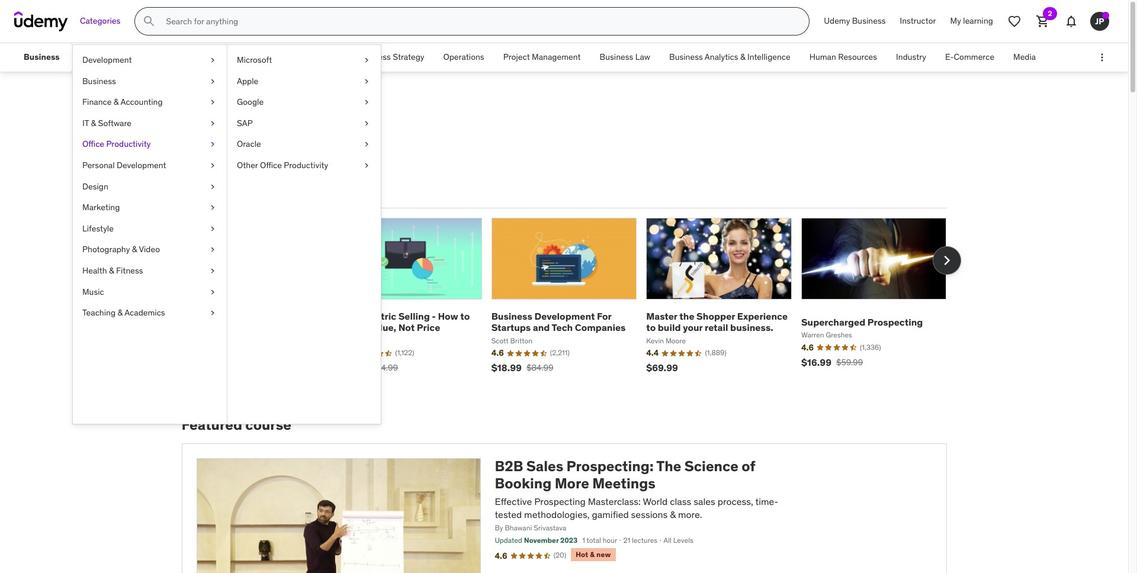 Task type: locate. For each thing, give the bounding box(es) containing it.
it
[[82, 118, 89, 128]]

2 link
[[1029, 7, 1057, 36]]

2 horizontal spatial to
[[646, 322, 656, 334]]

wishlist image
[[1007, 14, 1022, 28]]

udemy
[[824, 16, 850, 26]]

1 management from the left
[[250, 52, 299, 62]]

prospecting:
[[566, 457, 654, 476]]

for
[[597, 310, 611, 322]]

0 vertical spatial development
[[82, 54, 132, 65]]

teaching & academics
[[82, 307, 165, 318]]

business link up accounting
[[73, 71, 227, 92]]

media link
[[1004, 43, 1045, 72]]

xsmall image inside 'health & fitness' link
[[208, 265, 217, 277]]

1 horizontal spatial prospecting
[[867, 316, 923, 328]]

you have alerts image
[[1102, 12, 1109, 19]]

prospecting inside carousel element
[[867, 316, 923, 328]]

value centric selling - how to sell on value, not price link
[[336, 310, 470, 334]]

price
[[417, 322, 440, 334]]

0 horizontal spatial productivity
[[106, 139, 151, 149]]

hot
[[576, 550, 588, 559]]

xsmall image inside the music link
[[208, 286, 217, 298]]

0 horizontal spatial sales
[[182, 99, 231, 124]]

retail
[[705, 322, 728, 334]]

more subcategory menu links image
[[1096, 52, 1108, 63]]

2 vertical spatial development
[[534, 310, 595, 322]]

1 horizontal spatial sales
[[526, 457, 563, 476]]

business analytics & intelligence
[[669, 52, 790, 62]]

(20)
[[554, 551, 566, 560]]

project management link
[[494, 43, 590, 72]]

0 vertical spatial prospecting
[[867, 316, 923, 328]]

sales
[[182, 99, 231, 124], [526, 457, 563, 476]]

to left build
[[646, 322, 656, 334]]

total
[[587, 536, 601, 545]]

academics
[[124, 307, 165, 318]]

categories
[[80, 16, 120, 26]]

not
[[398, 322, 415, 334]]

productivity down oracle link
[[284, 160, 328, 171]]

& right the analytics
[[740, 52, 745, 62]]

business left and
[[491, 310, 532, 322]]

xsmall image inside teaching & academics link
[[208, 307, 217, 319]]

xsmall image for personal development
[[208, 160, 217, 171]]

1 vertical spatial prospecting
[[534, 495, 586, 507]]

apple link
[[227, 71, 381, 92]]

operations link
[[434, 43, 494, 72]]

productivity inside other office productivity link
[[284, 160, 328, 171]]

xsmall image inside microsoft link
[[362, 54, 371, 66]]

business left arrow pointing to subcategory menu links "icon"
[[24, 52, 60, 62]]

business link
[[14, 43, 69, 72], [73, 71, 227, 92]]

finance
[[82, 97, 112, 107]]

& right finance
[[114, 97, 119, 107]]

it & software
[[82, 118, 131, 128]]

other office productivity link
[[227, 155, 381, 176]]

resources
[[838, 52, 877, 62]]

1 horizontal spatial to
[[460, 310, 470, 322]]

business inside business development for startups and tech companies
[[491, 310, 532, 322]]

development for personal
[[117, 160, 166, 171]]

apple
[[237, 76, 258, 86]]

xsmall image for teaching & academics
[[208, 307, 217, 319]]

tested
[[495, 509, 522, 521]]

xsmall image for other office productivity
[[362, 160, 371, 171]]

& inside b2b sales prospecting: the science of booking more meetings effective prospecting masterclass: world class sales process, time- tested methodologies, gamified sessions & more. by bhawani srivastava
[[670, 509, 676, 521]]

xsmall image inside lifestyle link
[[208, 223, 217, 235]]

xsmall image inside office productivity link
[[208, 139, 217, 150]]

project management
[[503, 52, 581, 62]]

strategy
[[393, 52, 424, 62]]

1 horizontal spatial productivity
[[284, 160, 328, 171]]

1 vertical spatial development
[[117, 160, 166, 171]]

1 horizontal spatial management
[[532, 52, 581, 62]]

xsmall image for development
[[208, 54, 217, 66]]

marketing
[[82, 202, 120, 213]]

next image
[[937, 251, 956, 270]]

udemy business
[[824, 16, 886, 26]]

xsmall image inside personal development link
[[208, 160, 217, 171]]

experience
[[737, 310, 788, 322]]

&
[[740, 52, 745, 62], [114, 97, 119, 107], [91, 118, 96, 128], [132, 244, 137, 255], [109, 265, 114, 276], [118, 307, 123, 318], [670, 509, 676, 521], [590, 550, 595, 559]]

carousel element
[[182, 218, 961, 389]]

e-commerce
[[945, 52, 994, 62]]

business.
[[730, 322, 773, 334]]

1 horizontal spatial office
[[260, 160, 282, 171]]

xsmall image
[[362, 54, 371, 66], [208, 76, 217, 87], [208, 97, 217, 108], [362, 97, 371, 108], [208, 118, 217, 129], [208, 139, 217, 150], [362, 160, 371, 171], [208, 181, 217, 193], [208, 202, 217, 214], [208, 286, 217, 298], [208, 307, 217, 319]]

21
[[623, 536, 630, 545]]

to right how
[[460, 310, 470, 322]]

video
[[139, 244, 160, 255]]

master the shopper experience to build your retail business.
[[646, 310, 788, 334]]

sap
[[237, 118, 253, 128]]

xsmall image inside marketing link
[[208, 202, 217, 214]]

office up personal
[[82, 139, 104, 149]]

my
[[950, 16, 961, 26]]

courses to get you started
[[182, 151, 360, 169]]

0 vertical spatial sales
[[182, 99, 231, 124]]

you
[[283, 151, 307, 169]]

health & fitness
[[82, 265, 143, 276]]

0 horizontal spatial office
[[82, 139, 104, 149]]

value
[[336, 310, 361, 322]]

more.
[[678, 509, 702, 521]]

selling
[[398, 310, 430, 322]]

0 horizontal spatial prospecting
[[534, 495, 586, 507]]

to down oracle
[[240, 151, 254, 169]]

started
[[311, 151, 360, 169]]

1 vertical spatial productivity
[[284, 160, 328, 171]]

xsmall image inside photography & video link
[[208, 244, 217, 256]]

0 horizontal spatial management
[[250, 52, 299, 62]]

operations
[[443, 52, 484, 62]]

xsmall image inside sap link
[[362, 118, 371, 129]]

xsmall image for oracle
[[362, 139, 371, 150]]

communication
[[173, 52, 231, 62]]

& down class
[[670, 509, 676, 521]]

& right it
[[91, 118, 96, 128]]

& right the health
[[109, 265, 114, 276]]

xsmall image
[[208, 54, 217, 66], [362, 76, 371, 87], [362, 118, 371, 129], [362, 139, 371, 150], [208, 160, 217, 171], [208, 223, 217, 235], [208, 244, 217, 256], [208, 265, 217, 277]]

sap link
[[227, 113, 381, 134]]

xsmall image inside it & software link
[[208, 118, 217, 129]]

process,
[[718, 495, 753, 507]]

business law
[[600, 52, 650, 62]]

sell
[[336, 322, 354, 334]]

lifestyle link
[[73, 218, 227, 239]]

management right project
[[532, 52, 581, 62]]

xsmall image for music
[[208, 286, 217, 298]]

b2b sales prospecting: the science of booking more meetings effective prospecting masterclass: world class sales process, time- tested methodologies, gamified sessions & more. by bhawani srivastava
[[495, 457, 778, 533]]

gamified
[[592, 509, 629, 521]]

4.6
[[495, 551, 507, 561]]

productivity inside office productivity link
[[106, 139, 151, 149]]

human resources link
[[800, 43, 887, 72]]

development inside business development for startups and tech companies
[[534, 310, 595, 322]]

office right other
[[260, 160, 282, 171]]

xsmall image for apple
[[362, 76, 371, 87]]

sales left sap
[[182, 99, 231, 124]]

business left law
[[600, 52, 633, 62]]

& left video
[[132, 244, 137, 255]]

lectures
[[632, 536, 657, 545]]

0 vertical spatial productivity
[[106, 139, 151, 149]]

1 vertical spatial courses
[[182, 151, 237, 169]]

productivity up personal development on the left
[[106, 139, 151, 149]]

development inside personal development link
[[117, 160, 166, 171]]

meetings
[[592, 474, 656, 493]]

sales inside b2b sales prospecting: the science of booking more meetings effective prospecting masterclass: world class sales process, time- tested methodologies, gamified sessions & more. by bhawani srivastava
[[526, 457, 563, 476]]

xsmall image inside oracle link
[[362, 139, 371, 150]]

xsmall image inside finance & accounting link
[[208, 97, 217, 108]]

Search for anything text field
[[164, 11, 795, 31]]

business link down the udemy image
[[14, 43, 69, 72]]

tech
[[552, 322, 573, 334]]

booking
[[495, 474, 552, 493]]

health
[[82, 265, 107, 276]]

xsmall image inside the design link
[[208, 181, 217, 193]]

office
[[82, 139, 104, 149], [260, 160, 282, 171]]

management
[[250, 52, 299, 62], [532, 52, 581, 62]]

sales right b2b
[[526, 457, 563, 476]]

hot & new
[[576, 550, 611, 559]]

xsmall image for business
[[208, 76, 217, 87]]

xsmall image inside other office productivity link
[[362, 160, 371, 171]]

xsmall image inside development link
[[208, 54, 217, 66]]

1 vertical spatial office
[[260, 160, 282, 171]]

photography & video
[[82, 244, 160, 255]]

submit search image
[[142, 14, 157, 28]]

popular
[[209, 187, 244, 199]]

business analytics & intelligence link
[[660, 43, 800, 72]]

other office productivity
[[237, 160, 328, 171]]

1 vertical spatial sales
[[526, 457, 563, 476]]

oracle
[[237, 139, 261, 149]]

value,
[[369, 322, 396, 334]]

2
[[1048, 9, 1052, 18]]

& right teaching on the left bottom of page
[[118, 307, 123, 318]]

to inside master the shopper experience to build your retail business.
[[646, 322, 656, 334]]

xsmall image inside google link
[[362, 97, 371, 108]]

accounting
[[121, 97, 163, 107]]

management up "apple" in the top left of the page
[[250, 52, 299, 62]]

& right hot
[[590, 550, 595, 559]]

xsmall image inside the "apple" link
[[362, 76, 371, 87]]



Task type: describe. For each thing, give the bounding box(es) containing it.
b2b
[[495, 457, 523, 476]]

development inside development link
[[82, 54, 132, 65]]

business development for startups and tech companies link
[[491, 310, 626, 334]]

design
[[82, 181, 108, 192]]

lifestyle
[[82, 223, 114, 234]]

xsmall image for finance & accounting
[[208, 97, 217, 108]]

the
[[656, 457, 681, 476]]

music link
[[73, 282, 227, 303]]

design link
[[73, 176, 227, 197]]

human resources
[[809, 52, 877, 62]]

world
[[643, 495, 668, 507]]

business development for startups and tech companies
[[491, 310, 626, 334]]

xsmall image for sap
[[362, 118, 371, 129]]

categories button
[[73, 7, 128, 36]]

xsmall image for google
[[362, 97, 371, 108]]

class
[[670, 495, 691, 507]]

-
[[432, 310, 436, 322]]

november
[[524, 536, 559, 545]]

marketing link
[[73, 197, 227, 218]]

to inside "value centric selling - how to sell on value, not price"
[[460, 310, 470, 322]]

0 vertical spatial office
[[82, 139, 104, 149]]

xsmall image for marketing
[[208, 202, 217, 214]]

master
[[646, 310, 677, 322]]

udemy image
[[14, 11, 68, 31]]

music
[[82, 286, 104, 297]]

levels
[[673, 536, 693, 545]]

& for finance & accounting
[[114, 97, 119, 107]]

centric
[[363, 310, 396, 322]]

industry
[[896, 52, 926, 62]]

& for teaching & academics
[[118, 307, 123, 318]]

updated
[[495, 536, 522, 545]]

xsmall image for photography & video
[[208, 244, 217, 256]]

commerce
[[954, 52, 994, 62]]

teaching
[[82, 307, 116, 318]]

2 management from the left
[[532, 52, 581, 62]]

it & software link
[[73, 113, 227, 134]]

analytics
[[705, 52, 738, 62]]

learning
[[963, 16, 993, 26]]

development for business
[[534, 310, 595, 322]]

methodologies,
[[524, 509, 590, 521]]

& for it & software
[[91, 118, 96, 128]]

office productivity
[[82, 139, 151, 149]]

xsmall image for design
[[208, 181, 217, 193]]

supercharged
[[801, 316, 865, 328]]

0 horizontal spatial to
[[240, 151, 254, 169]]

most popular
[[184, 187, 244, 199]]

& for health & fitness
[[109, 265, 114, 276]]

2023
[[560, 536, 577, 545]]

more
[[555, 474, 589, 493]]

& for photography & video
[[132, 244, 137, 255]]

your
[[683, 322, 703, 334]]

business right udemy
[[852, 16, 886, 26]]

shopping cart with 2 items image
[[1036, 14, 1050, 28]]

notifications image
[[1064, 14, 1078, 28]]

software
[[98, 118, 131, 128]]

business up finance
[[82, 76, 116, 86]]

0 horizontal spatial business link
[[14, 43, 69, 72]]

hour
[[603, 536, 617, 545]]

1 total hour
[[582, 536, 617, 545]]

xsmall image for it & software
[[208, 118, 217, 129]]

fitness
[[116, 265, 143, 276]]

and
[[533, 322, 550, 334]]

prospecting inside b2b sales prospecting: the science of booking more meetings effective prospecting masterclass: world class sales process, time- tested methodologies, gamified sessions & more. by bhawani srivastava
[[534, 495, 586, 507]]

business law link
[[590, 43, 660, 72]]

industry link
[[887, 43, 936, 72]]

get
[[257, 151, 280, 169]]

business strategy
[[357, 52, 424, 62]]

development link
[[73, 50, 227, 71]]

time-
[[755, 495, 778, 507]]

oracle link
[[227, 134, 381, 155]]

business left the analytics
[[669, 52, 703, 62]]

instructor
[[900, 16, 936, 26]]

effective
[[495, 495, 532, 507]]

health & fitness link
[[73, 261, 227, 282]]

business left strategy
[[357, 52, 391, 62]]

build
[[658, 322, 681, 334]]

& for hot & new
[[590, 550, 595, 559]]

most
[[184, 187, 206, 199]]

photography & video link
[[73, 239, 227, 261]]

1
[[582, 536, 585, 545]]

sales courses
[[182, 99, 312, 124]]

office productivity link
[[73, 134, 227, 155]]

xsmall image for office productivity
[[208, 139, 217, 150]]

project
[[503, 52, 530, 62]]

xsmall image for lifestyle
[[208, 223, 217, 235]]

xsmall image for health & fitness
[[208, 265, 217, 277]]

science
[[684, 457, 738, 476]]

arrow pointing to subcategory menu links image
[[69, 43, 80, 72]]

the
[[679, 310, 694, 322]]

e-
[[945, 52, 954, 62]]

most popular button
[[182, 179, 246, 207]]

personal
[[82, 160, 115, 171]]

google link
[[227, 92, 381, 113]]

business strategy link
[[348, 43, 434, 72]]

featured course
[[182, 416, 291, 434]]

bhawani
[[505, 524, 532, 533]]

personal development link
[[73, 155, 227, 176]]

my learning link
[[943, 7, 1000, 36]]

photography
[[82, 244, 130, 255]]

new
[[596, 550, 611, 559]]

udemy business link
[[817, 7, 893, 36]]

media
[[1013, 52, 1036, 62]]

0 vertical spatial courses
[[235, 99, 312, 124]]

xsmall image for microsoft
[[362, 54, 371, 66]]

1 horizontal spatial business link
[[73, 71, 227, 92]]

law
[[635, 52, 650, 62]]



Task type: vqa. For each thing, say whether or not it's contained in the screenshot.
students
no



